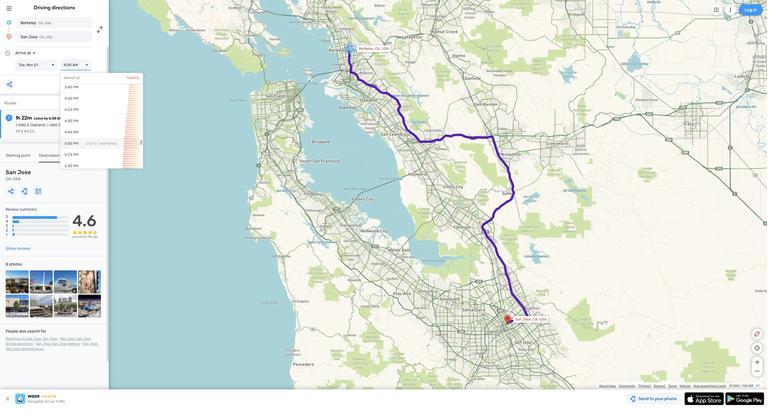 Task type: describe. For each thing, give the bounding box(es) containing it.
image 5 of san jose, san jose image
[[6, 295, 29, 318]]

search
[[28, 330, 40, 335]]

8:00 am
[[64, 63, 78, 67]]

notices
[[680, 385, 691, 389]]

pm for 5:30 pm
[[73, 164, 78, 168]]

pm for 5:15 pm
[[73, 153, 78, 157]]

san jose, san jose address
[[36, 343, 80, 347]]

point
[[21, 153, 30, 158]]

starting point button
[[6, 153, 30, 162]]

1 horizontal spatial arrive at
[[64, 76, 80, 80]]

5:30 pm
[[65, 164, 78, 168]]

pm for 5:00 pm
[[73, 142, 78, 146]]

jose inside san jose, san jose driving directions
[[83, 338, 91, 342]]

tue, nov 21 list box
[[15, 60, 58, 71]]

5:15 pm option
[[60, 149, 139, 161]]

59.5
[[16, 130, 23, 134]]

terms link
[[669, 385, 677, 389]]

4:30 pm
[[65, 119, 78, 123]]

show
[[6, 247, 16, 252]]

tue,
[[19, 63, 26, 67]]

37.588
[[730, 385, 739, 389]]

directions
[[6, 338, 22, 342]]

partners
[[639, 385, 651, 389]]

community
[[619, 385, 636, 389]]

san jose, ca, usa
[[516, 318, 547, 322]]

routes
[[4, 101, 16, 106]]

3:45 pm option
[[60, 82, 139, 93]]

hr
[[94, 142, 97, 146]]

san jose, san jose opening hours link
[[6, 343, 99, 352]]

people
[[6, 330, 18, 335]]

image 1 of san jose, san jose image
[[6, 271, 29, 294]]

e
[[27, 123, 29, 128]]

navigation & live traffic
[[28, 400, 65, 404]]

community link
[[619, 385, 636, 389]]

1h 22m leave by 6:38 am
[[16, 115, 62, 121]]

driving
[[6, 343, 17, 347]]

&
[[45, 400, 48, 404]]

zoom out image
[[754, 369, 761, 375]]

about
[[600, 385, 608, 389]]

pm for 4:15 pm
[[73, 108, 78, 112]]

0 vertical spatial arrive at
[[15, 51, 31, 56]]

jose, for san jose, san jose opening hours
[[90, 343, 99, 347]]

clock image
[[4, 50, 11, 57]]

pm for 4:00 pm
[[73, 96, 78, 101]]

3
[[6, 224, 8, 229]]

21
[[34, 63, 38, 67]]

5:00 pm
[[65, 142, 78, 146]]

support
[[654, 385, 666, 389]]

122.188
[[743, 385, 754, 389]]

4:00
[[65, 96, 72, 101]]

summary
[[20, 208, 37, 212]]

how suggestions work link
[[694, 385, 727, 389]]

san jose, san jose opening hours
[[6, 343, 99, 352]]

driving
[[34, 5, 51, 11]]

1 horizontal spatial traffic
[[126, 76, 140, 80]]

1:33
[[86, 142, 93, 146]]

san jose, san jose driving directions link
[[6, 338, 91, 347]]

4:15
[[65, 108, 72, 112]]

reviews
[[17, 247, 31, 252]]

by
[[44, 117, 48, 121]]

directions inside san jose, san jose driving directions
[[17, 343, 33, 347]]

tue, nov 21
[[19, 63, 38, 67]]

4:15 pm option
[[60, 104, 139, 116]]

current location image
[[6, 19, 12, 26]]

3:45
[[65, 85, 72, 89]]

(estimated)
[[98, 142, 118, 146]]

4.6
[[72, 212, 96, 231]]

4:30 pm option
[[60, 116, 139, 127]]

starting
[[6, 153, 20, 158]]

1 horizontal spatial at
[[76, 76, 80, 80]]

4:00 pm option
[[60, 93, 139, 104]]

driving directions
[[34, 5, 75, 11]]

680
[[50, 123, 58, 128]]

pencil image
[[754, 331, 761, 338]]

4:15 pm
[[65, 108, 78, 112]]

1 horizontal spatial arrive
[[64, 76, 75, 80]]

0 vertical spatial arrive
[[15, 51, 26, 56]]

navigation
[[28, 400, 45, 404]]

1 vertical spatial san jose ca, usa
[[6, 169, 31, 182]]

5:00
[[65, 142, 72, 146]]

usa inside the berkeley ca, usa
[[45, 21, 51, 25]]

37.588 | -122.188
[[730, 385, 754, 389]]

am inside list box
[[72, 63, 78, 67]]

am inside 1h 22m leave by 6:38 am
[[57, 117, 62, 121]]

0 horizontal spatial at
[[27, 51, 31, 56]]

jose, for san jose, san jose address
[[43, 343, 51, 347]]

review
[[6, 208, 19, 212]]

jose, for san jose, ca, usa
[[523, 318, 532, 322]]

image 6 of san jose, san jose image
[[30, 295, 53, 318]]

1h
[[16, 115, 20, 121]]

show reviews
[[6, 247, 31, 252]]

8 photos
[[6, 263, 22, 267]]

hours
[[35, 348, 44, 352]]

photos
[[9, 263, 22, 267]]

directions to san jose, san jose link
[[6, 338, 57, 342]]

directions to san jose, san jose
[[6, 338, 57, 342]]

image 3 of san jose, san jose image
[[54, 271, 77, 294]]

pm for 4:30 pm
[[73, 119, 78, 123]]

x image
[[4, 396, 11, 403]]

image 7 of san jose, san jose image
[[54, 295, 77, 318]]

destination
[[39, 153, 60, 158]]

1 i- from the left
[[16, 123, 19, 128]]

miles
[[24, 130, 34, 134]]

live
[[49, 400, 55, 404]]

580
[[19, 123, 26, 128]]



Task type: vqa. For each thing, say whether or not it's contained in the screenshot.
680
yes



Task type: locate. For each thing, give the bounding box(es) containing it.
at up 3:45 pm
[[76, 76, 80, 80]]

zoom in image
[[754, 360, 761, 366]]

5:15 pm
[[65, 153, 78, 157]]

1 inside 5 4 3 2 1
[[6, 233, 7, 238]]

i-
[[16, 123, 19, 128], [47, 123, 50, 128]]

review summary
[[6, 208, 37, 212]]

opening
[[21, 348, 34, 352]]

san jose ca, usa down starting point button
[[6, 169, 31, 182]]

berkeley ca, usa
[[21, 21, 51, 25]]

arrive up tue,
[[15, 51, 26, 56]]

6:38
[[49, 117, 56, 121]]

1:33 hr (estimated)
[[86, 142, 118, 146]]

address
[[68, 343, 80, 347]]

jose, inside san jose, san jose opening hours
[[90, 343, 99, 347]]

destination button
[[39, 153, 60, 163]]

pm right 4:15
[[73, 108, 78, 112]]

5:15
[[65, 153, 72, 157]]

directions
[[52, 5, 75, 11], [17, 343, 33, 347]]

terms
[[669, 385, 677, 389]]

pm right 3:45
[[73, 85, 78, 89]]

pm right 4:30
[[73, 119, 78, 123]]

5 pm from the top
[[73, 130, 78, 135]]

5
[[6, 215, 8, 220]]

usa
[[45, 21, 51, 25], [46, 35, 52, 39], [382, 47, 389, 51], [13, 177, 21, 182], [540, 318, 547, 322]]

about waze link
[[600, 385, 616, 389]]

berkeley
[[21, 21, 36, 25]]

8:00 am list box
[[60, 60, 91, 71]]

notices link
[[680, 385, 691, 389]]

pm right 5:00
[[73, 142, 78, 146]]

2 pm from the top
[[73, 96, 78, 101]]

san
[[21, 35, 28, 39], [6, 169, 16, 176], [516, 318, 522, 322], [27, 338, 33, 342], [43, 338, 49, 342], [60, 338, 66, 342], [77, 338, 83, 342], [36, 343, 42, 347], [52, 343, 58, 347], [83, 343, 89, 347], [6, 348, 12, 352]]

people also search for
[[6, 330, 46, 335]]

1 vertical spatial arrive
[[64, 76, 75, 80]]

s
[[59, 123, 61, 128]]

4 pm from the top
[[73, 119, 78, 123]]

5 4 3 2 1
[[6, 215, 8, 238]]

arrive
[[15, 51, 26, 56], [64, 76, 75, 80]]

to
[[22, 338, 26, 342]]

about waze community partners support terms notices how suggestions work
[[600, 385, 727, 389]]

starting point
[[6, 153, 30, 158]]

waze
[[609, 385, 616, 389]]

1 horizontal spatial directions
[[52, 5, 75, 11]]

location image
[[6, 33, 12, 40]]

1 horizontal spatial am
[[72, 63, 78, 67]]

san jose ca, usa down the berkeley ca, usa
[[21, 35, 52, 39]]

5:00 pm option
[[60, 138, 139, 149]]

jose inside san jose, san jose opening hours
[[12, 348, 20, 352]]

22m
[[21, 115, 32, 121]]

link image
[[756, 384, 761, 389]]

1 vertical spatial arrive at
[[64, 76, 80, 80]]

0 vertical spatial at
[[27, 51, 31, 56]]

am right the 8:00
[[72, 63, 78, 67]]

0 vertical spatial traffic
[[126, 76, 140, 80]]

directions right driving
[[52, 5, 75, 11]]

1 down 3
[[6, 233, 7, 238]]

4:45 pm option
[[60, 127, 139, 138]]

0 horizontal spatial traffic
[[56, 400, 65, 404]]

-
[[742, 385, 743, 389]]

5:30 pm option
[[60, 161, 139, 172]]

jose, for san jose, san jose driving directions
[[67, 338, 76, 342]]

2 i- from the left
[[47, 123, 50, 128]]

i- down by on the left top
[[47, 123, 50, 128]]

berkeley, ca, usa
[[359, 47, 389, 51]]

image 2 of san jose, san jose image
[[30, 271, 53, 294]]

fremont
[[62, 123, 78, 128]]

3 pm from the top
[[73, 108, 78, 112]]

0 horizontal spatial am
[[57, 117, 62, 121]]

jose
[[29, 35, 38, 39], [17, 169, 31, 176], [50, 338, 57, 342], [83, 338, 91, 342], [59, 343, 67, 347], [12, 348, 20, 352]]

0 vertical spatial am
[[72, 63, 78, 67]]

4:30
[[65, 119, 72, 123]]

1 left the 1h
[[8, 116, 10, 120]]

5:30
[[65, 164, 72, 168]]

san jose, san jose driving directions
[[6, 338, 91, 347]]

jose, inside san jose, san jose driving directions
[[67, 338, 76, 342]]

directions down to
[[17, 343, 33, 347]]

0 horizontal spatial arrive at
[[15, 51, 31, 56]]

berkeley,
[[359, 47, 374, 51]]

6 pm from the top
[[73, 142, 78, 146]]

7 pm from the top
[[73, 153, 78, 157]]

1 vertical spatial at
[[76, 76, 80, 80]]

1 vertical spatial am
[[57, 117, 62, 121]]

also
[[19, 330, 27, 335]]

4:00 pm
[[65, 96, 78, 101]]

2
[[6, 229, 8, 233]]

1 horizontal spatial i-
[[47, 123, 50, 128]]

pm right 4:45 on the left of the page
[[73, 130, 78, 135]]

i- up 59.5 at the left top
[[16, 123, 19, 128]]

1 vertical spatial 1
[[6, 233, 7, 238]]

1 vertical spatial traffic
[[56, 400, 65, 404]]

am up s
[[57, 117, 62, 121]]

8 pm from the top
[[73, 164, 78, 168]]

4:45
[[65, 130, 72, 135]]

arrive at up tue,
[[15, 51, 31, 56]]

ca, inside the berkeley ca, usa
[[38, 21, 44, 25]]

arrive at up 3:45 pm
[[64, 76, 80, 80]]

0 vertical spatial directions
[[52, 5, 75, 11]]

pm right 5:15
[[73, 153, 78, 157]]

image 4 of san jose, san jose image
[[78, 271, 101, 294]]

0 horizontal spatial directions
[[17, 343, 33, 347]]

pm
[[73, 85, 78, 89], [73, 96, 78, 101], [73, 108, 78, 112], [73, 119, 78, 123], [73, 130, 78, 135], [73, 142, 78, 146], [73, 153, 78, 157], [73, 164, 78, 168]]

4
[[6, 219, 8, 224]]

at up the nov
[[27, 51, 31, 56]]

pm for 4:45 pm
[[73, 130, 78, 135]]

arrive up 3:45
[[64, 76, 75, 80]]

1 pm from the top
[[73, 85, 78, 89]]

|
[[740, 385, 741, 389]]

pm right 5:30
[[73, 164, 78, 168]]

leave
[[34, 117, 43, 121]]

oakland;
[[30, 123, 46, 128]]

pm right 4:00 on the top
[[73, 96, 78, 101]]

for
[[41, 330, 46, 335]]

0 vertical spatial san jose ca, usa
[[21, 35, 52, 39]]

1 horizontal spatial 1
[[8, 116, 10, 120]]

i-580 e oakland; i-680 s fremont 59.5 miles
[[16, 123, 78, 134]]

image 8 of san jose, san jose image
[[78, 295, 101, 318]]

3:45 pm
[[65, 85, 78, 89]]

jose,
[[523, 318, 532, 322], [33, 338, 42, 342], [67, 338, 76, 342], [43, 343, 51, 347], [90, 343, 99, 347]]

0 horizontal spatial arrive
[[15, 51, 26, 56]]

0 horizontal spatial i-
[[16, 123, 19, 128]]

san jose, san jose address link
[[36, 343, 80, 347]]

8:00
[[64, 63, 72, 67]]

ca,
[[38, 21, 44, 25], [40, 35, 45, 39], [375, 47, 381, 51], [6, 177, 12, 182], [533, 318, 539, 322]]

0 vertical spatial 1
[[8, 116, 10, 120]]

san jose ca, usa
[[21, 35, 52, 39], [6, 169, 31, 182]]

nov
[[27, 63, 33, 67]]

4:45 pm
[[65, 130, 78, 135]]

pm inside option
[[73, 96, 78, 101]]

pm for 3:45 pm
[[73, 85, 78, 89]]

0 horizontal spatial 1
[[6, 233, 7, 238]]

1 vertical spatial directions
[[17, 343, 33, 347]]



